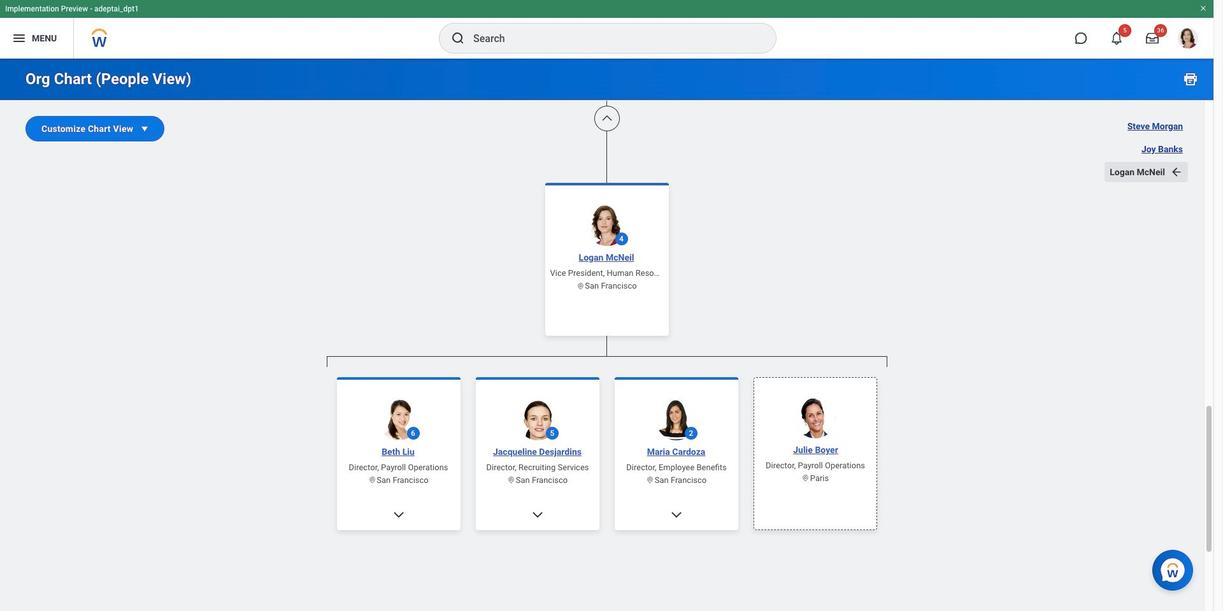 Task type: locate. For each thing, give the bounding box(es) containing it.
main content
[[0, 0, 1214, 611]]

0 horizontal spatial location image
[[577, 282, 585, 290]]

search image
[[451, 31, 466, 46]]

profile logan mcneil image
[[1178, 28, 1199, 51]]

0 horizontal spatial chevron down image
[[392, 508, 405, 521]]

caret down image
[[138, 122, 151, 135]]

0 vertical spatial location image
[[577, 282, 585, 290]]

2 location image from the left
[[507, 476, 516, 484]]

3 location image from the left
[[646, 476, 655, 484]]

location image
[[577, 282, 585, 290], [802, 474, 810, 482]]

1 horizontal spatial chevron down image
[[531, 508, 544, 521]]

inbox large image
[[1146, 32, 1159, 45]]

1 vertical spatial location image
[[802, 474, 810, 482]]

location image
[[369, 476, 377, 484], [507, 476, 516, 484], [646, 476, 655, 484]]

banner
[[0, 0, 1214, 59]]

print org chart image
[[1183, 71, 1199, 87]]

2 horizontal spatial chevron down image
[[670, 508, 683, 521]]

location image inside logan mcneil, logan mcneil, 4 direct reports element
[[802, 474, 810, 482]]

2 chevron down image from the left
[[531, 508, 544, 521]]

notifications large image
[[1111, 32, 1124, 45]]

1 location image from the left
[[369, 476, 377, 484]]

2 horizontal spatial location image
[[646, 476, 655, 484]]

1 horizontal spatial location image
[[507, 476, 516, 484]]

arrow left image
[[1171, 166, 1183, 178]]

1 horizontal spatial location image
[[802, 474, 810, 482]]

chevron down image
[[392, 508, 405, 521], [531, 508, 544, 521], [670, 508, 683, 521]]

0 horizontal spatial location image
[[369, 476, 377, 484]]

1 chevron down image from the left
[[392, 508, 405, 521]]



Task type: vqa. For each thing, say whether or not it's contained in the screenshot.
the 7.5%
no



Task type: describe. For each thing, give the bounding box(es) containing it.
Search Workday  search field
[[474, 24, 750, 52]]

justify image
[[11, 31, 27, 46]]

close environment banner image
[[1200, 4, 1208, 12]]

logan mcneil, logan mcneil, 4 direct reports element
[[327, 367, 887, 611]]

location image for 2nd chevron down image from the left
[[507, 476, 516, 484]]

location image for third chevron down image from the right
[[369, 476, 377, 484]]

location image for third chevron down image from left
[[646, 476, 655, 484]]

chevron up image
[[601, 112, 613, 125]]

3 chevron down image from the left
[[670, 508, 683, 521]]



